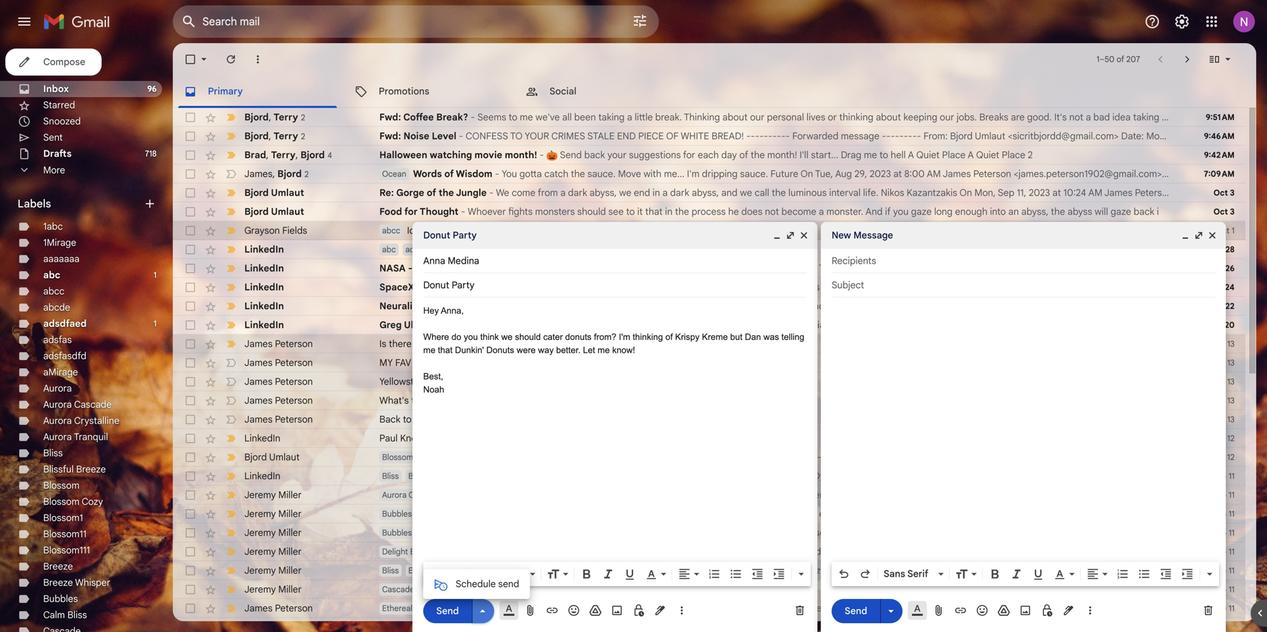 Task type: locate. For each thing, give the bounding box(es) containing it.
0 horizontal spatial are
[[707, 452, 721, 464]]

support image
[[1145, 14, 1161, 30]]

13 for my fav mario guys
[[1228, 358, 1235, 368]]

indent less ‪(⌘[)‬ image
[[1159, 568, 1173, 581]]

sans serif for anna medina
[[475, 569, 520, 580]]

spacex up the trending on linkedin: we're excited to announce that recruitment… ͏ ͏ ͏ ͏ ͏ ͏ ͏ ͏ ͏ ͏ ͏ ͏ ͏ ͏ ͏ ͏ ͏ ͏ ͏ ͏ ͏ ͏ ͏ ͏ ͏ ͏ ͏ ͏ ͏ ͏ ͏ ͏ ͏ ͏ ͏ ͏ ͏ ͏ ͏ ͏ ͏ ͏ ͏ ͏ ͏ ͏ ͏ ͏ ͏ ͏ ͏ ͏ ͏ ͏ ͏ ͏ ͏ ͏ ͏ ͏ ͏ ͏ ͏ ͏ ͏ ͏
[[833, 282, 866, 293]]

oct 3 for re: gorge of the jungle - we come from a dark abyss, we end in a dark abyss, and we call the luminous interval life. nikos kazantzakis on mon, sep 11, 2023 at 10:24 am james peterson <james.peterson1902@
[[1214, 188, 1235, 198]]

cascade inside labels navigation
[[74, 399, 112, 411]]

but
[[730, 332, 743, 342]]

1 vertical spatial i
[[590, 508, 592, 520]]

of right 50
[[1117, 54, 1125, 64]]

and up hey at the top of the page
[[417, 282, 434, 293]]

2 italic ‪(⌘i)‬ image from the left
[[1010, 568, 1024, 581]]

insert photo image inside the new message dialog
[[1019, 604, 1032, 618]]

1 horizontal spatial dreamy
[[492, 566, 521, 576]]

1 sans from the left
[[475, 569, 497, 580]]

1 more formatting options image from the left
[[795, 568, 808, 581]]

bulleted list ‪(⌘⇧8)‬ image for recipients
[[1138, 568, 1151, 581]]

formatting options toolbar for anna medina
[[423, 562, 811, 587]]

0 horizontal spatial insert emoji ‪(⌘⇧2)‬ image
[[567, 604, 581, 618]]

to right due in the right bottom of the page
[[744, 433, 753, 445]]

insert link ‪(⌘k)‬ image
[[546, 604, 559, 618], [954, 604, 968, 618]]

oct down <james.peterson1902@
[[1214, 207, 1228, 217]]

brad , terry , bjord 4
[[244, 149, 332, 161]]

fri, sep 8, 2023, 8:06 pm element
[[1214, 621, 1235, 633]]

1 redo ‪(⌘y)‬ image from the left
[[450, 568, 464, 581]]

insert files using drive image
[[997, 604, 1011, 618]]

more formatting options image for recipients
[[1203, 568, 1217, 581]]

7:09 am
[[1204, 169, 1235, 179]]

others down name!
[[449, 433, 477, 445]]

bjord umlaut for re: gorge of the jungle
[[244, 187, 304, 199]]

insert emoji ‪(⌘⇧2)‬ image for recipients
[[976, 604, 989, 618]]

insert signature image for anna medina
[[654, 604, 667, 618]]

1 vertical spatial terry
[[274, 130, 298, 142]]

, for fwd: noise level
[[269, 130, 271, 142]]

happy
[[740, 319, 767, 331]]

bulleted list ‪(⌘⇧8)‬ image for anna medina
[[729, 568, 743, 581]]

2 oct 3 from the top
[[1214, 207, 1235, 217]]

1 horizontal spatial back
[[1134, 206, 1155, 218]]

fields
[[282, 225, 307, 237]]

4 james peterson from the top
[[244, 395, 313, 407]]

attach files image
[[524, 604, 537, 618], [933, 604, 946, 618]]

8 sep 11 from the top
[[1213, 604, 1235, 614]]

linkedin: for internship
[[682, 282, 720, 293]]

2 row from the top
[[173, 127, 1267, 146]]

0 horizontal spatial more formatting options image
[[795, 568, 808, 581]]

13 for back to the future
[[1228, 415, 1235, 425]]

1 sans serif option from the left
[[473, 568, 527, 581]]

1 11 from the top
[[1229, 472, 1235, 482]]

1 horizontal spatial abcc
[[382, 226, 400, 236]]

on left tue,
[[801, 168, 813, 180]]

1 horizontal spatial abc
[[382, 245, 396, 255]]

miller for lunch
[[278, 584, 302, 596]]

sauce. up call
[[740, 168, 768, 180]]

to left save
[[741, 338, 749, 350]]

oyj:n
[[813, 471, 835, 482]]

formatting options toolbar inside donut party dialog
[[423, 562, 811, 587]]

1 vertical spatial lives
[[704, 433, 723, 445]]

sep
[[998, 187, 1015, 199], [1209, 245, 1224, 255], [1208, 264, 1223, 274], [1208, 283, 1223, 293], [1208, 301, 1224, 312], [1208, 320, 1223, 331], [1211, 339, 1226, 349], [1211, 358, 1226, 368], [1211, 377, 1226, 387], [1211, 396, 1226, 406], [1211, 415, 1226, 425], [1211, 434, 1226, 444], [1211, 453, 1226, 463], [1213, 472, 1227, 482], [1213, 491, 1227, 501], [1213, 509, 1227, 520], [1213, 528, 1227, 539], [1213, 547, 1227, 557], [1213, 566, 1227, 576], [1213, 585, 1227, 595], [1213, 604, 1227, 614]]

of inside where do you think we should cater donuts from? i'm thinking of krispy kreme but dan was telling me that dunkin' donuts
[[666, 332, 673, 342]]

sep 22
[[1208, 301, 1235, 312]]

insert photo image
[[610, 604, 624, 618], [1019, 604, 1032, 618]]

formatting options toolbar inside the new message dialog
[[832, 562, 1219, 587]]

donut party dialog
[[413, 222, 818, 633]]

formatting options toolbar down ordering
[[423, 562, 811, 587]]

0 horizontal spatial subject field
[[423, 279, 807, 292]]

1 vertical spatial oct
[[1214, 207, 1228, 217]]

jeremy miller for hey, i will be sending out my wedding invitations soon, so keep an eye out for them! thanks, jeremy
[[244, 527, 302, 539]]

2 fwd: from the top
[[379, 130, 401, 142]]

0 horizontal spatial brontë,
[[970, 565, 1000, 577]]

2 serif from the left
[[908, 569, 929, 580]]

i up ordering
[[602, 527, 604, 539]]

0 horizontal spatial italic ‪(⌘i)‬ image
[[602, 568, 615, 581]]

abcc inside abcc ice cream - hi noah, let's get ice cream. best, grayson
[[382, 226, 400, 236]]

promotions
[[379, 85, 429, 97]]

0 horizontal spatial that
[[438, 345, 453, 356]]

bad
[[1094, 111, 1110, 123], [737, 452, 753, 464]]

little
[[635, 111, 653, 123]]

toggle confidential mode image for recipients
[[1041, 604, 1054, 618]]

bold ‪(⌘b)‬ image
[[580, 568, 594, 581], [989, 568, 1002, 581]]

5 sep 13 from the top
[[1211, 415, 1235, 425]]

more image
[[251, 53, 265, 66]]

bubbles for hey, i will be sending out my wedding invitations soon, so keep an eye out for them! thanks, jeremy
[[382, 528, 412, 539]]

best, up post
[[585, 225, 607, 237]]

do inside where do you think we should cater donuts from? i'm thinking of krispy kreme but dan was telling me that dunkin' donuts
[[452, 332, 461, 342]]

4 sep 13 from the top
[[1211, 396, 1235, 406]]

in right "end"
[[653, 187, 660, 199]]

a
[[627, 111, 632, 123], [1086, 111, 1091, 123], [1162, 111, 1167, 123], [561, 187, 566, 199], [663, 187, 668, 199], [819, 206, 824, 218], [547, 244, 552, 256], [661, 565, 666, 577]]

let down donuts
[[583, 345, 595, 356]]

we
[[496, 187, 509, 199]]

2 horizontal spatial let
[[1194, 168, 1207, 180]]

will left take
[[654, 490, 667, 501]]

abcc inside labels navigation
[[43, 286, 64, 297]]

1 vertical spatial 12
[[1228, 453, 1235, 463]]

the down the what's the name!
[[414, 414, 428, 426]]

name!
[[428, 395, 454, 407]]

1 vertical spatial long
[[633, 490, 652, 501]]

ethereal for ethereal lottery spokesperson - mr. lott, your name is perfect to be our new adequate hundreds lottery spokesperson.
[[382, 604, 413, 614]]

blossom for blossom link
[[43, 480, 79, 492]]

1 horizontal spatial place
[[1002, 149, 1026, 161]]

more options image
[[678, 604, 686, 618]]

you up scott
[[782, 546, 797, 558]]

serif inside donut party dialog
[[499, 569, 520, 580]]

0 horizontal spatial dark
[[568, 187, 587, 199]]

hey, up ordering
[[581, 527, 600, 539]]

abcc ice cream - hi noah, let's get ice cream. best, grayson
[[382, 225, 644, 237]]

search mail image
[[177, 9, 201, 34]]

the right call
[[772, 187, 786, 199]]

sep for 21th row from the top
[[1213, 491, 1227, 501]]

3 row from the top
[[173, 146, 1246, 165]]

sep for 12th row from the top
[[1208, 320, 1223, 331]]

2 attach files image from the left
[[933, 604, 946, 618]]

1 vertical spatial national
[[770, 319, 805, 331]]

james peterson for back to the future
[[244, 414, 313, 426]]

2 jeremy miller from the top
[[244, 508, 302, 520]]

dan
[[745, 332, 761, 342]]

not right it's
[[1070, 111, 1084, 123]]

row containing brad
[[173, 146, 1246, 165]]

our left personal
[[750, 111, 765, 123]]

ethereal inside ethereal lottery spokesperson - mr. lott, your name is perfect to be our new adequate hundreds lottery spokesperson.
[[382, 604, 413, 614]]

1 vertical spatial bubbles
[[382, 528, 412, 539]]

out right eye
[[882, 527, 896, 539]]

june
[[657, 376, 678, 388]]

2 insert emoji ‪(⌘⇧2)‬ image from the left
[[976, 604, 989, 618]]

oct up sep 28
[[1216, 226, 1230, 236]]

what
[[637, 338, 660, 350]]

send for recipients
[[845, 606, 868, 617]]

my fav mario guys link
[[379, 357, 1172, 370]]

insert link ‪(⌘k)‬ image for recipients
[[954, 604, 968, 618]]

1 horizontal spatial insert emoji ‪(⌘⇧2)‬ image
[[976, 604, 989, 618]]

sep 13 for back to the future
[[1211, 415, 1235, 425]]

i
[[636, 244, 638, 256], [590, 508, 592, 520], [602, 527, 604, 539]]

cascade
[[74, 399, 112, 411], [409, 491, 441, 501], [382, 585, 414, 595]]

oct for whoever fights monsters should see to it that in the process he does not become a monster. and if you gaze long enough into an abyss, the abyss will gaze back i
[[1214, 207, 1228, 217]]

1 vertical spatial abcc
[[43, 286, 64, 297]]

2 insert photo image from the left
[[1019, 604, 1032, 618]]

their down season
[[506, 433, 526, 445]]

2 13 from the top
[[1228, 358, 1235, 368]]

what's the name! link
[[379, 394, 1172, 408]]

a down me...
[[663, 187, 668, 199]]

13 for what's the name!
[[1228, 396, 1235, 406]]

28 row from the top
[[173, 619, 1246, 633]]

sep for 15th row
[[1211, 377, 1226, 387]]

1 horizontal spatial gaze
[[1111, 206, 1132, 218]]

insert link ‪(⌘k)‬ image for anna medina
[[546, 604, 559, 618]]

1 bjord umlaut from the top
[[244, 187, 304, 199]]

1 horizontal spatial more formatting options image
[[1203, 568, 1217, 581]]

there
[[389, 338, 412, 350]]

1 horizontal spatial i
[[602, 527, 604, 539]]

idea
[[1113, 111, 1131, 123]]

compose
[[43, 56, 85, 68]]

of down "watching"
[[444, 168, 454, 180]]

<james.peterson1902@gmail.com>
[[1014, 168, 1162, 180]]

long down kazantzakis
[[934, 206, 953, 218]]

jeremy miller for office supplies
[[244, 546, 302, 558]]

th
[[1261, 111, 1267, 123]]

2 miller from the top
[[278, 508, 302, 520]]

trending for trending on linkedin: we're excited to announce that recruitment… ͏ ͏ ͏ ͏ ͏ ͏ ͏ ͏ ͏ ͏ ͏ ͏ ͏ ͏ ͏ ͏ ͏ ͏ ͏ ͏ ͏ ͏ ͏ ͏ ͏ ͏ ͏ ͏ ͏ ͏ ͏ ͏ ͏ ͏ ͏ ͏ ͏ ͏ ͏ ͏ ͏ ͏ ͏ ͏ ͏ ͏ ͏ ͏ ͏ ͏ ͏ ͏ ͏ ͏ ͏ ͏ ͏ ͏ ͏ ͏ ͏ ͏ ͏ ͏ ͏ ͏
[[638, 300, 675, 312]]

1 horizontal spatial subject field
[[832, 279, 1215, 292]]

sep for 13th row from the bottom
[[1211, 396, 1226, 406]]

send
[[498, 579, 519, 590]]

more formatting options image down need
[[795, 568, 808, 581]]

fights
[[508, 206, 533, 218]]

3 jeremy miller from the top
[[244, 527, 302, 539]]

personal
[[767, 111, 804, 123]]

anything.
[[824, 546, 863, 558]]

sep for 18th row from the top
[[1211, 434, 1226, 444]]

'wuthering up insert files using drive icon at the bottom right of the page
[[1003, 565, 1050, 577]]

jeremy miller for hey, how long will it take to change the roof? best, jeremy
[[244, 490, 302, 501]]

1 vertical spatial aurora cascade
[[382, 491, 441, 501]]

be up office on the bottom of page
[[623, 527, 634, 539]]

0 vertical spatial i
[[636, 244, 638, 256]]

a left little
[[627, 111, 632, 123]]

internship
[[723, 282, 766, 293]]

abyss, up see
[[590, 187, 617, 199]]

1 toggle confidential mode image from the left
[[632, 604, 646, 618]]

sep 13
[[1211, 339, 1235, 349], [1211, 358, 1235, 368], [1211, 377, 1235, 387], [1211, 396, 1235, 406], [1211, 415, 1235, 425]]

0 horizontal spatial gaze
[[911, 206, 932, 218]]

sans serif option inside donut party dialog
[[473, 568, 527, 581]]

2 toggle confidential mode image from the left
[[1041, 604, 1054, 618]]

sep for 19th row
[[1211, 453, 1226, 463]]

1 vertical spatial fwd:
[[379, 130, 401, 142]]

month! left i'll at the right top of page
[[768, 149, 797, 161]]

toggle confidential mode image
[[632, 604, 646, 618], [1041, 604, 1054, 618]]

bliss down paul
[[382, 472, 399, 482]]

italic ‪(⌘i)‬ image
[[602, 568, 615, 581], [1010, 568, 1024, 581]]

1 vertical spatial aug
[[835, 168, 852, 180]]

will right aliens
[[606, 376, 620, 388]]

abc up abcc link
[[43, 269, 60, 281]]

indent less ‪(⌘[)‬ image
[[751, 568, 764, 581]]

None checkbox
[[184, 53, 197, 66], [184, 130, 197, 143], [184, 167, 197, 181], [184, 186, 197, 200], [184, 394, 197, 408], [184, 432, 197, 446], [184, 451, 197, 465], [184, 489, 197, 502], [184, 508, 197, 521], [184, 527, 197, 540], [184, 564, 197, 578], [184, 621, 197, 633], [184, 53, 197, 66], [184, 130, 197, 143], [184, 167, 197, 181], [184, 186, 197, 200], [184, 394, 197, 408], [184, 432, 197, 446], [184, 451, 197, 465], [184, 489, 197, 502], [184, 508, 197, 521], [184, 527, 197, 540], [184, 564, 197, 578], [184, 621, 197, 633]]

forwarded
[[793, 130, 839, 142]]

paul knopp and others share their thoughts on linkedin
[[379, 433, 618, 445]]

1 sep 13 from the top
[[1211, 339, 1235, 349]]

2023 right 11,
[[1029, 187, 1050, 199]]

attach files image left lott,
[[524, 604, 537, 618]]

1 vertical spatial dreamy
[[424, 585, 452, 595]]

f.
[[771, 565, 778, 577]]

redo ‪(⌘y)‬ image for recipients
[[859, 568, 872, 581]]

0 horizontal spatial let
[[583, 345, 595, 356]]

2 vertical spatial i
[[602, 527, 604, 539]]

more formatting options image for anna medina
[[795, 568, 808, 581]]

redo ‪(⌘y)‬ image
[[450, 568, 464, 581], [859, 568, 872, 581]]

kreme
[[702, 332, 728, 342]]

james
[[244, 168, 273, 180], [943, 168, 971, 180], [1105, 187, 1133, 199], [447, 244, 477, 256], [244, 338, 273, 350], [244, 357, 273, 369], [244, 376, 273, 388], [244, 395, 273, 407], [244, 414, 273, 426], [244, 603, 273, 615]]

taking up stale
[[598, 111, 625, 123]]

1 send button from the left
[[423, 599, 472, 624]]

toggle confidential mode image down around
[[632, 604, 646, 618]]

was
[[764, 332, 779, 342]]

today
[[865, 319, 891, 331]]

1 horizontal spatial future
[[771, 168, 799, 180]]

i'm
[[687, 168, 700, 180], [619, 332, 630, 342], [792, 508, 804, 520], [570, 546, 583, 558]]

0 horizontal spatial lottery
[[419, 603, 450, 615]]

we inside where do you think we should cater donuts from? i'm thinking of krispy kreme but dan was telling me that dunkin' donuts
[[501, 332, 513, 342]]

1 horizontal spatial national
[[770, 319, 805, 331]]

2 inside james , bjord 2
[[305, 169, 309, 179]]

thinking
[[839, 111, 874, 123], [633, 332, 663, 342]]

redo ‪(⌘y)‬ image left great
[[859, 568, 872, 581]]

1 vertical spatial mon,
[[975, 187, 996, 199]]

sans serif option
[[473, 568, 527, 581], [881, 568, 936, 581]]

2 3 from the top
[[1230, 207, 1235, 217]]

sans serif inside the new message dialog
[[884, 569, 929, 580]]

12 row from the top
[[173, 316, 1246, 335]]

shared
[[513, 244, 544, 256]]

i'm inside where do you think we should cater donuts from? i'm thinking of krispy kreme but dan was telling me that dunkin' donuts
[[619, 332, 630, 342]]

0 horizontal spatial national
[[415, 263, 454, 274]]

6 miller from the top
[[278, 584, 302, 596]]

future down name!
[[431, 414, 459, 426]]

dark
[[568, 187, 587, 199], [670, 187, 690, 199]]

, for halloween watching movie month!
[[266, 149, 269, 161]]

aurora for aurora tranquil link
[[43, 431, 72, 443]]

wattinen
[[920, 471, 958, 482]]

1 vertical spatial in
[[665, 206, 673, 218]]

main content
[[173, 43, 1267, 633]]

aurora cascade up delight breeze in the left bottom of the page
[[382, 491, 441, 501]]

5 jeremy miller from the top
[[244, 565, 302, 577]]

aug left 7,
[[1170, 130, 1187, 142]]

0 horizontal spatial sauce.
[[588, 168, 616, 180]]

bjord , terry 2 for fwd: noise level - confess to your crimes stale end piece of white bread! ---------- forwarded message --------- from: bjord umlaut <sicritbjordd@gmail.com> date: mon, aug 7, 2023 at 10:58 am
[[244, 130, 305, 142]]

subject field for recipients
[[832, 279, 1215, 292]]

abyss, up process
[[692, 187, 719, 199]]

... left marga
[[1234, 565, 1242, 577]]

insert photo image for anna medina
[[610, 604, 624, 618]]

attach files image for recipients
[[933, 604, 946, 618]]

stone
[[496, 338, 520, 350]]

0 horizontal spatial serif
[[499, 569, 520, 580]]

on
[[801, 168, 813, 180], [960, 187, 972, 199]]

alendria?!
[[774, 338, 817, 350]]

insert photo image inside donut party dialog
[[610, 604, 624, 618]]

subject field inside the new message dialog
[[832, 279, 1215, 292]]

2 insert link ‪(⌘k)‬ image from the left
[[954, 604, 968, 618]]

it left take
[[670, 490, 675, 501]]

blossom1
[[43, 513, 83, 524]]

bjord , terry 2 for fwd: coffee break? - seems to me we've all been taking a little break. thinking about our personal lives or thinking about keeping our jobs. breaks are good. it's not a bad idea taking a break every now and th
[[244, 111, 305, 123]]

miller for hey, i will be sending out my wedding invitations soon, so keep an eye out for them! thanks, jeremy
[[278, 527, 302, 539]]

2 out from the left
[[882, 527, 896, 539]]

quiet down the breaks
[[976, 149, 1000, 161]]

adsdfaed up anna
[[405, 245, 440, 255]]

0 vertical spatial linkedin:
[[682, 282, 720, 293]]

1 horizontal spatial in
[[665, 206, 673, 218]]

4
[[328, 150, 332, 161]]

insert signature image
[[654, 604, 667, 618], [1062, 604, 1076, 618]]

1 horizontal spatial emily
[[1090, 565, 1112, 577]]

sans inside the new message dialog
[[884, 569, 905, 580]]

1 emily from the left
[[945, 565, 967, 577]]

hundreds
[[756, 603, 797, 615]]

undo ‪(⌘z)‬ image
[[429, 568, 442, 581]]

the left tragic
[[627, 433, 644, 445]]

gotta
[[520, 168, 542, 180]]

sep 13 for my fav mario guys
[[1211, 358, 1235, 368]]

best, inside best, noah
[[423, 372, 443, 382]]

oct down 7:09 am
[[1214, 188, 1228, 198]]

1 horizontal spatial lottery
[[800, 603, 831, 615]]

in
[[653, 187, 660, 199], [665, 206, 673, 218]]

'wuthering right numbered list ‪(⌘⇧7)‬ icon
[[1148, 565, 1195, 577]]

subject field for anna medina
[[423, 279, 807, 292]]

adsdfaed inside labels navigation
[[43, 318, 87, 330]]

coffee
[[403, 111, 434, 123]]

heights' up discard draft ‪(⌘⇧d)‬ image
[[1197, 565, 1232, 577]]

lottery right hundreds
[[800, 603, 831, 615]]

1 formatting options toolbar from the left
[[423, 562, 811, 587]]

oct for we come from a dark abyss, we end in a dark abyss, and we call the luminous interval life. nikos kazantzakis on mon, sep 11, 2023 at 10:24 am james peterson <james.peterson1902@
[[1214, 188, 1228, 198]]

tickets
[[628, 508, 657, 520]]

get
[[521, 225, 536, 237]]

abcc link
[[43, 286, 64, 297]]

1 horizontal spatial insert link ‪(⌘k)‬ image
[[954, 604, 968, 618]]

4 jeremy miller from the top
[[244, 546, 302, 558]]

oct 1
[[1216, 226, 1235, 236]]

insert emoji ‪(⌘⇧2)‬ image
[[567, 604, 581, 618], [976, 604, 989, 618]]

0 horizontal spatial ...
[[935, 565, 942, 577]]

send button inside donut party dialog
[[423, 599, 472, 624]]

mario
[[414, 357, 443, 369]]

1 sauce. from the left
[[588, 168, 616, 180]]

3 james peterson from the top
[[244, 376, 313, 388]]

interval
[[829, 187, 861, 199]]

gaze down kazantzakis
[[911, 206, 932, 218]]

sans serif option up more send options image at bottom right
[[881, 568, 936, 581]]

aurora tranquil link
[[43, 431, 108, 443]]

'the
[[853, 565, 871, 577]]

lunch
[[604, 584, 628, 596]]

0 horizontal spatial about
[[723, 111, 748, 123]]

should up were
[[515, 332, 541, 342]]

sans serif down office
[[475, 569, 520, 580]]

so left keep
[[815, 527, 825, 539]]

row
[[173, 108, 1267, 127], [173, 127, 1267, 146], [173, 146, 1246, 165], [173, 165, 1267, 184], [173, 184, 1267, 203], [173, 203, 1246, 221], [173, 221, 1246, 240], [173, 240, 1246, 259], [173, 259, 1246, 278], [173, 278, 1246, 297], [173, 297, 1246, 316], [173, 316, 1246, 335], [173, 335, 1246, 354], [173, 354, 1246, 373], [173, 373, 1246, 392], [173, 392, 1246, 411], [173, 411, 1246, 429], [173, 429, 1246, 448], [173, 448, 1246, 467], [173, 467, 1246, 486], [173, 486, 1246, 505], [173, 505, 1246, 524], [173, 524, 1246, 543], [173, 543, 1246, 562], [173, 562, 1267, 581], [173, 581, 1246, 600], [173, 600, 1246, 619], [173, 619, 1246, 633]]

1 subject field from the left
[[423, 279, 807, 292]]

we down greg ulmer and others share their thoughts on linkedin
[[501, 332, 513, 342]]

back
[[584, 149, 605, 161], [1134, 206, 1155, 218]]

bold ‪(⌘b)‬ image for anna medina
[[580, 568, 594, 581]]

4 row from the top
[[173, 165, 1267, 184]]

1 fwd: from the top
[[379, 111, 401, 123]]

2 more formatting options image from the left
[[1203, 568, 1217, 581]]

subject field inside donut party dialog
[[423, 279, 807, 292]]

should
[[577, 206, 606, 218], [515, 332, 541, 342]]

Subject field
[[423, 279, 807, 292], [832, 279, 1215, 292]]

1 sans serif from the left
[[475, 569, 520, 580]]

for down '#osirisrex' at the top of the page
[[868, 282, 880, 293]]

1 sep 12 from the top
[[1211, 434, 1235, 444]]

primary tab
[[173, 76, 342, 108]]

2 11 from the top
[[1229, 491, 1235, 501]]

ethereal
[[445, 547, 476, 557], [382, 604, 413, 614]]

hi,
[[556, 546, 568, 558]]

noah,
[[471, 225, 496, 237]]

sans inside donut party dialog
[[475, 569, 497, 580]]

0 vertical spatial 3
[[1230, 188, 1235, 198]]

labels navigation
[[0, 43, 173, 633]]

2 dark from the left
[[670, 187, 690, 199]]

0 horizontal spatial heights'
[[1052, 565, 1087, 577]]

indent more ‪(⌘])‬ image
[[772, 568, 786, 581], [1181, 568, 1194, 581]]

abyss, down 11,
[[1022, 206, 1049, 218]]

best, down dna
[[786, 490, 808, 501]]

bulleted list ‪(⌘⇧8)‬ image
[[729, 568, 743, 581], [1138, 568, 1151, 581]]

2 taking from the left
[[1133, 111, 1160, 123]]

hey, i will be sending out my wedding invitations soon, so keep an eye out for them! thanks, jeremy
[[581, 527, 1006, 539]]

abc inside labels navigation
[[43, 269, 60, 281]]

19 row from the top
[[173, 448, 1246, 467]]

3 down make
[[1230, 188, 1235, 198]]

2 for 7:09 am
[[305, 169, 309, 179]]

2 bjord , terry 2 from the top
[[244, 130, 305, 142]]

2 brontë, from the left
[[1114, 565, 1145, 577]]

keeping
[[904, 111, 938, 123]]

0 vertical spatial back
[[584, 149, 605, 161]]

out left my
[[673, 527, 687, 539]]

2 insert signature image from the left
[[1062, 604, 1076, 618]]

bjord
[[244, 111, 269, 123], [244, 130, 269, 142], [950, 130, 973, 142], [301, 149, 325, 161], [277, 168, 302, 180], [244, 187, 269, 199], [244, 206, 269, 218], [244, 452, 267, 464]]

sans serif option down office
[[473, 568, 527, 581]]

0 horizontal spatial 'wuthering
[[1003, 565, 1050, 577]]

italic ‪(⌘i)‬ image for anna medina
[[602, 568, 615, 581]]

row containing grayson fields
[[173, 221, 1246, 240]]

it left out!
[[783, 263, 789, 274]]

more formatting options image
[[795, 568, 808, 581], [1203, 568, 1217, 581]]

1 horizontal spatial heights'
[[1197, 565, 1232, 577]]

1 horizontal spatial insert photo image
[[1019, 604, 1032, 618]]

indent more ‪(⌘])‬ image inside the new message dialog
[[1181, 568, 1194, 581]]

donut party
[[423, 230, 477, 241]]

1 horizontal spatial aurora cascade
[[382, 491, 441, 501]]

more formatting options image up discard draft ‪(⌘⇧d)‬ image
[[1203, 568, 1217, 581]]

sans serif inside donut party dialog
[[475, 569, 520, 580]]

miller for hey, how long will it take to change the roof? best, jeremy
[[278, 490, 302, 501]]

1 horizontal spatial been
[[574, 111, 596, 123]]

indent more ‪(⌘])‬ image inside donut party dialog
[[772, 568, 786, 581]]

2 quiet from the left
[[976, 149, 1000, 161]]

0 horizontal spatial sans serif
[[475, 569, 520, 580]]

0 horizontal spatial month!
[[505, 149, 537, 161]]

ice
[[407, 225, 420, 237]]

labels heading
[[18, 197, 143, 211]]

share down aeronautics
[[469, 282, 495, 293]]

0 vertical spatial long
[[934, 206, 953, 218]]

2 vertical spatial bubbles
[[43, 594, 78, 605]]

main content containing primary
[[173, 43, 1267, 633]]

4 13 from the top
[[1228, 396, 1235, 406]]

dreamy down undo ‪(⌘z)‬ icon
[[424, 585, 452, 595]]

james taiclet shared a new post - today, i testified before the house armed… ͏ ͏ ͏ ͏ ͏ ͏ ͏ ͏ ͏ ͏ ͏ ͏ ͏ ͏ ͏ ͏ ͏ ͏ ͏ ͏ ͏ ͏ ͏ ͏ ͏ ͏ ͏ ͏ ͏ ͏ ͏ ͏ ͏ ͏ ͏ ͏ ͏ ͏ ͏ ͏ ͏ ͏ ͏ ͏ ͏ ͏ ͏ ͏ ͏ ͏ ͏ ͏ ͏ ͏ ͏ ͏ ͏ ͏ ͏
[[447, 244, 934, 256]]

0 vertical spatial it
[[637, 206, 643, 218]]

hey, for hey, i bought tickets to the jonas brothers concert. i'm so excited! cheers, jeremy
[[569, 508, 588, 520]]

None search field
[[173, 5, 659, 38]]

sent link
[[43, 132, 63, 143]]

1 italic ‪(⌘i)‬ image from the left
[[602, 568, 615, 581]]

1 attach files image from the left
[[524, 604, 537, 618]]

social
[[550, 85, 577, 97]]

0 vertical spatial so
[[807, 508, 817, 520]]

insert signature image for recipients
[[1062, 604, 1076, 618]]

bold ‪(⌘b)‬ image up grab
[[580, 568, 594, 581]]

for left them!
[[898, 527, 911, 539]]

send button inside the new message dialog
[[832, 599, 881, 624]]

emily
[[945, 565, 967, 577], [1090, 565, 1112, 577]]

oct 3 up oct 1
[[1214, 207, 1235, 217]]

1 horizontal spatial sauce.
[[740, 168, 768, 180]]

0 vertical spatial that
[[645, 206, 663, 218]]

our down 1pm
[[675, 603, 690, 615]]

forge
[[469, 338, 493, 350]]

0 vertical spatial cascade
[[74, 399, 112, 411]]

gmail image
[[43, 8, 117, 35]]

send for anna medina
[[436, 606, 459, 617]]

where do you think we should cater donuts from? i'm thinking of krispy kreme but dan was telling me that dunkin' donuts
[[423, 332, 805, 356]]

1 horizontal spatial if
[[885, 206, 891, 218]]

, for fwd: coffee break?
[[269, 111, 271, 123]]

2 indent more ‪(⌘])‬ image from the left
[[1181, 568, 1194, 581]]

tab list
[[173, 76, 1257, 108]]

serif inside the new message dialog
[[908, 569, 929, 580]]

close image
[[799, 230, 810, 241]]

0 horizontal spatial send
[[436, 606, 459, 617]]

2 12 from the top
[[1228, 453, 1235, 463]]

1 horizontal spatial a
[[968, 149, 974, 161]]

insert photo image right insert files using drive icon at the bottom right of the page
[[1019, 604, 1032, 618]]

2 redo ‪(⌘y)‬ image from the left
[[859, 568, 872, 581]]

2 vertical spatial am
[[1089, 187, 1103, 199]]

suggestions...
[[756, 452, 815, 464]]

... right gatsby'
[[935, 565, 942, 577]]

that down "end"
[[645, 206, 663, 218]]

1 jeremy miller from the top
[[244, 490, 302, 501]]

9 row from the top
[[173, 259, 1246, 278]]

formatting options toolbar
[[423, 562, 811, 587], [832, 562, 1219, 587]]

0 horizontal spatial dreamy
[[424, 585, 452, 595]]

james peterson for is there hope?
[[244, 338, 313, 350]]

heights'
[[1052, 565, 1087, 577], [1197, 565, 1232, 577]]

1 insert signature image from the left
[[654, 604, 667, 618]]

2 sep 13 from the top
[[1211, 358, 1235, 368]]

12 for the tragic loss of lives due to violence in… ͏ ͏ ͏ ͏ ͏ ͏ ͏ ͏ ͏ ͏ ͏ ͏ ͏ ͏ ͏ ͏ ͏ ͏ ͏ ͏ ͏ ͏ ͏ ͏ ͏ ͏ ͏ ͏ ͏ ͏ ͏ ͏ ͏ ͏ ͏ ͏ ͏ ͏ ͏ ͏ ͏ ͏ ͏ ͏ ͏ ͏ ͏ ͏ ͏ ͏ ͏ ͏ ͏ ͏ ͏ ͏ ͏ ͏ ͏ ͏ ͏ ͏ ͏ ͏ ͏ ͏ ͏ ͏ ͏ ͏ ͏ ͏ ͏ ͏ ͏ ͏ ͏ ͏
[[1228, 434, 1235, 444]]

29,
[[855, 168, 867, 180]]

back to the future link
[[379, 413, 1172, 427]]

0 vertical spatial bjord umlaut
[[244, 187, 304, 199]]

sans serif option inside the new message dialog
[[881, 568, 936, 581]]

undo ‪(⌘z)‬ image
[[837, 568, 851, 581]]

brad
[[244, 149, 266, 161]]

0 horizontal spatial been
[[540, 338, 562, 350]]

1 vertical spatial cascade
[[409, 491, 441, 501]]

send inside the new message dialog
[[845, 606, 868, 617]]

0 vertical spatial am
[[1257, 130, 1267, 142]]

2 vertical spatial bjord umlaut
[[244, 452, 300, 464]]

now
[[1223, 111, 1240, 123]]

0 horizontal spatial indent more ‪(⌘])‬ image
[[772, 568, 786, 581]]

5 miller from the top
[[278, 565, 302, 577]]

halloween watching movie month!
[[379, 149, 537, 161]]

0 horizontal spatial insert signature image
[[654, 604, 667, 618]]

to left grab
[[571, 584, 579, 596]]

day
[[722, 149, 737, 161]]

11 row from the top
[[173, 297, 1246, 316]]

the right catch in the left of the page
[[571, 168, 585, 180]]

None checkbox
[[184, 111, 197, 124], [184, 149, 197, 162], [184, 205, 197, 219], [184, 224, 197, 238], [184, 243, 197, 257], [184, 262, 197, 275], [184, 281, 197, 294], [184, 300, 197, 313], [184, 319, 197, 332], [184, 338, 197, 351], [184, 357, 197, 370], [184, 375, 197, 389], [184, 413, 197, 427], [184, 470, 197, 483], [184, 546, 197, 559], [184, 583, 197, 597], [184, 602, 197, 616], [184, 111, 197, 124], [184, 149, 197, 162], [184, 205, 197, 219], [184, 224, 197, 238], [184, 243, 197, 257], [184, 262, 197, 275], [184, 281, 197, 294], [184, 300, 197, 313], [184, 319, 197, 332], [184, 338, 197, 351], [184, 357, 197, 370], [184, 375, 197, 389], [184, 413, 197, 427], [184, 470, 197, 483], [184, 546, 197, 559], [184, 583, 197, 597], [184, 602, 197, 616]]

trending for trending on linkedin: internship applications at spacex for spring… ͏ ͏ ͏ ͏ ͏ ͏ ͏ ͏ ͏ ͏ ͏ ͏ ͏ ͏ ͏ ͏ ͏ ͏ ͏ ͏ ͏ ͏ ͏ ͏ ͏ ͏ ͏ ͏ ͏ ͏ ͏ ͏ ͏ ͏ ͏ ͏ ͏ ͏ ͏ ͏ ͏ ͏ ͏ ͏ ͏ ͏
[[629, 282, 666, 293]]

new message dialog
[[821, 222, 1226, 633]]

2 sans serif from the left
[[884, 569, 929, 580]]

more options image
[[1086, 604, 1095, 618]]

0 vertical spatial ethereal
[[445, 547, 476, 557]]

send inside donut party dialog
[[436, 606, 459, 617]]

0 vertical spatial lives
[[807, 111, 826, 123]]

ice
[[538, 225, 551, 237]]

0 horizontal spatial out
[[673, 527, 687, 539]]

2 bulleted list ‪(⌘⇧8)‬ image from the left
[[1138, 568, 1151, 581]]

2 subject field from the left
[[832, 279, 1215, 292]]

watching
[[430, 149, 472, 161]]

96
[[147, 84, 157, 94]]

for down gorge
[[404, 206, 418, 218]]

0 vertical spatial oct
[[1214, 188, 1228, 198]]

so for i'm
[[807, 508, 817, 520]]

sans serif option for recipients
[[881, 568, 936, 581]]

0 vertical spatial should
[[577, 206, 606, 218]]

ethereal up "harmony"
[[445, 547, 476, 557]]

trending up what
[[638, 300, 675, 312]]

sep for 17th row from the top
[[1211, 415, 1226, 425]]

me inside where do you think we should cater donuts from? i'm thinking of krispy kreme but dan was telling me that dunkin' donuts
[[423, 345, 436, 356]]

1 serif from the left
[[499, 569, 520, 580]]

1 bulleted list ‪(⌘⇧8)‬ image from the left
[[729, 568, 743, 581]]

2 send button from the left
[[832, 599, 881, 624]]

0 horizontal spatial long
[[633, 490, 652, 501]]

trending for trending now: dna oyj:n älylämmityspalvelu wattinen auttaa… ͏ ͏ ͏ ͏ ͏ ͏ ͏ ͏ ͏ ͏ ͏ ͏ ͏ ͏ ͏ ͏ ͏ ͏ ͏ ͏ ͏ ͏ ͏ ͏ ͏ ͏ ͏ ͏ ͏ ͏ ͏ ͏ ͏ ͏ ͏ ͏ ͏ ͏ ͏ ͏ ͏ ͏ ͏ ͏ ͏ ͏ ͏ ͏ ͏ ͏ ͏ ͏ ͏ ͏ ͏ ͏ ͏ ͏ ͏ ͏ ͏ ͏ ͏ ͏ ͏ ͏ ͏ ͏ ͏ ͏ ͏
[[729, 471, 766, 482]]

movie
[[475, 149, 502, 161]]

6 jeremy miller from the top
[[244, 584, 302, 596]]



Task type: vqa. For each thing, say whether or not it's contained in the screenshot.


Task type: describe. For each thing, give the bounding box(es) containing it.
0 vertical spatial thinking
[[839, 111, 874, 123]]

blossom for blossom cozy
[[43, 496, 79, 508]]

miller for office supplies
[[278, 546, 302, 558]]

this
[[439, 376, 457, 388]]

0 vertical spatial let
[[1194, 168, 1207, 180]]

we left call
[[740, 187, 752, 199]]

insert emoji ‪(⌘⇧2)‬ image for anna medina
[[567, 604, 581, 618]]

serif for anna medina
[[499, 569, 520, 580]]

i'm up soon,
[[792, 508, 804, 520]]

serif for recipients
[[908, 569, 929, 580]]

7 sep 11 from the top
[[1213, 585, 1235, 595]]

1 place from the left
[[942, 149, 966, 161]]

oct 3 for food for thought - whoever fights monsters should see to it that in the process he does not become a monster. and if you gaze long enough into an abyss, the abyss will gaze back i
[[1214, 207, 1235, 217]]

spokesperson.
[[833, 603, 895, 615]]

the up "hey, i bought tickets to the jonas brothers concert. i'm so excited! cheers, jeremy"
[[744, 490, 758, 501]]

at left 8:00 in the right of the page
[[894, 168, 902, 180]]

älylämmityspalvelu
[[837, 471, 918, 482]]

1 horizontal spatial the
[[627, 433, 644, 445]]

i for bought
[[590, 508, 592, 520]]

new message
[[832, 230, 893, 241]]

end
[[634, 187, 650, 199]]

1 horizontal spatial 2023
[[1029, 187, 1050, 199]]

pop out image
[[785, 230, 796, 241]]

6 11 from the top
[[1229, 566, 1235, 576]]

office
[[482, 546, 509, 558]]

breeze down knopp
[[408, 472, 434, 482]]

2 place from the left
[[1002, 149, 1026, 161]]

to down around
[[651, 603, 659, 615]]

Message Body text field
[[423, 305, 807, 585]]

2 horizontal spatial am
[[1257, 130, 1267, 142]]

to down applications
[[792, 300, 801, 312]]

numbered list ‪(⌘⇧7)‬ image
[[1116, 568, 1130, 581]]

sans for anna medina
[[475, 569, 497, 580]]

jeremy miller for must read books
[[244, 565, 302, 577]]

at left 10:58 on the right top of the page
[[1222, 130, 1230, 142]]

1 sep 11 from the top
[[1213, 472, 1235, 482]]

that inside where do you think we should cater donuts from? i'm thinking of krispy kreme but dan was telling me that dunkin' donuts
[[438, 345, 453, 356]]

of down words
[[427, 187, 436, 199]]

fwd: for fwd: noise level - confess to your crimes stale end piece of white bread! ---------- forwarded message --------- from: bjord umlaut <sicritbjordd@gmail.com> date: mon, aug 7, 2023 at 10:58 am
[[379, 130, 401, 142]]

others right hey at the top of the page
[[446, 300, 476, 312]]

1 brontë, from the left
[[970, 565, 1000, 577]]

sep for 27th row from the top of the main content containing primary
[[1213, 604, 1227, 614]]

best, up adequate on the bottom right of page
[[731, 584, 753, 596]]

1 horizontal spatial bad
[[1094, 111, 1110, 123]]

a down re: gorge of the jungle - we come from a dark abyss, we end in a dark abyss, and we call the luminous interval life. nikos kazantzakis on mon, sep 11, 2023 at 10:24 am james peterson <james.peterson1902@
[[819, 206, 824, 218]]

0 horizontal spatial it
[[637, 206, 643, 218]]

share down spacex and others share their thoughts on linkedin
[[478, 300, 504, 312]]

1 vertical spatial not
[[765, 206, 779, 218]]

terry for fwd: coffee break? - seems to me we've all been taking a little break. thinking about our personal lives or thinking about keeping our jobs. breaks are good. it's not a bad idea taking a break every now and th
[[274, 111, 298, 123]]

books:
[[740, 565, 769, 577]]

we've
[[536, 111, 560, 123]]

new down cream.
[[555, 244, 574, 256]]

0 vertical spatial be
[[623, 527, 634, 539]]

0 horizontal spatial on
[[801, 168, 813, 180]]

a up space
[[547, 244, 552, 256]]

will down bought
[[607, 527, 620, 539]]

2 horizontal spatial abyss,
[[1022, 206, 1049, 218]]

telling
[[782, 332, 805, 342]]

1987
[[681, 376, 700, 388]]

Message Body text field
[[832, 305, 1215, 558]]

and right knopp
[[431, 433, 447, 445]]

1 gaze from the left
[[911, 206, 932, 218]]

3 sep 13 from the top
[[1211, 377, 1235, 387]]

is
[[379, 338, 386, 350]]

1 horizontal spatial let
[[717, 546, 731, 558]]

i'm right hi,
[[570, 546, 583, 558]]

sample
[[945, 263, 976, 274]]

2 a from the left
[[968, 149, 974, 161]]

were way better. let me know!
[[517, 345, 635, 356]]

more send options image
[[885, 605, 898, 618]]

wrote:
[[1165, 168, 1191, 180]]

1 horizontal spatial not
[[1070, 111, 1084, 123]]

new right more options image
[[692, 603, 710, 615]]

must read books - hey, here's a list of must read books: f. scott fitzgerald, 'the great gatsby' ... emily brontë, 'wuthering heights' emily brontë, 'wuthering heights' ... marga
[[527, 565, 1267, 577]]

let inside message body text field
[[583, 345, 595, 356]]

5 row from the top
[[173, 184, 1267, 203]]

718
[[145, 149, 157, 159]]

1 vertical spatial am
[[927, 168, 941, 180]]

i'm right me...
[[687, 168, 700, 180]]

more
[[662, 338, 684, 350]]

today.
[[688, 546, 714, 558]]

read
[[718, 565, 738, 577]]

minimize image
[[772, 230, 783, 241]]

2 'wuthering from the left
[[1148, 565, 1195, 577]]

1 horizontal spatial be
[[662, 603, 673, 615]]

1 quiet from the left
[[917, 149, 940, 161]]

1 horizontal spatial should
[[577, 206, 606, 218]]

2 month! from the left
[[768, 149, 797, 161]]

thinking
[[684, 111, 720, 123]]

1 about from the left
[[723, 111, 748, 123]]

1 row from the top
[[173, 108, 1267, 127]]

me down "from?"
[[598, 345, 610, 356]]

6 james peterson from the top
[[244, 603, 313, 615]]

blossom link
[[43, 480, 79, 492]]

sep 13 for what's the name!
[[1211, 396, 1235, 406]]

donuts
[[487, 345, 514, 356]]

2 vertical spatial terry
[[271, 149, 296, 161]]

posted
[[655, 263, 687, 274]]

toggle split pane mode image
[[1208, 53, 1222, 66]]

the inside the back to the future link
[[414, 414, 428, 426]]

1 horizontal spatial are
[[1011, 111, 1025, 123]]

hey, i bought tickets to the jonas brothers concert. i'm so excited! cheers, jeremy
[[569, 508, 922, 520]]

1abc
[[43, 221, 63, 233]]

luminous
[[789, 187, 827, 199]]

1 spacex from the left
[[379, 282, 415, 293]]

linkedin: for happy
[[699, 319, 737, 331]]

james peterson for my fav mario guys
[[244, 357, 313, 369]]

new down before at top right
[[689, 263, 708, 274]]

2 lottery from the left
[[800, 603, 831, 615]]

ulmer
[[404, 319, 431, 331]]

sans serif for recipients
[[884, 569, 929, 580]]

at left 10:24
[[1053, 187, 1061, 199]]

bliss down delight
[[382, 566, 399, 576]]

asteroid
[[908, 263, 943, 274]]

you down nikos
[[893, 206, 909, 218]]

promotions tab
[[344, 76, 514, 108]]

25 row from the top
[[173, 562, 1267, 581]]

your
[[560, 603, 579, 615]]

crimes
[[551, 130, 585, 142]]

linkedin: for we're
[[691, 300, 730, 312]]

a left list
[[661, 565, 666, 577]]

abcc for abcc
[[43, 286, 64, 297]]

it's
[[1055, 111, 1067, 123]]

2 vertical spatial oct
[[1216, 226, 1230, 236]]

18 row from the top
[[173, 429, 1246, 448]]

row containing james
[[173, 165, 1267, 184]]

start...
[[811, 149, 839, 161]]

new right the this
[[459, 376, 477, 388]]

0 vertical spatial future
[[771, 168, 799, 180]]

mr.
[[523, 603, 536, 615]]

landing…
[[979, 263, 1017, 274]]

lunch - hey, do you want to grab lunch around 1pm tomorrow? best, jeremy
[[459, 584, 786, 596]]

the down take
[[670, 508, 684, 520]]

9:51 am
[[1206, 112, 1235, 123]]

numbered list ‪(⌘⇧7)‬ image
[[708, 568, 721, 581]]

aurora cascade inside labels navigation
[[43, 399, 112, 411]]

12 for there are no bad suggestions...
[[1228, 453, 1235, 463]]

1 lottery from the left
[[419, 603, 450, 615]]

1 horizontal spatial it
[[670, 490, 675, 501]]

2 vertical spatial cascade
[[382, 585, 414, 595]]

season
[[479, 376, 510, 388]]

sep for 11th row from the top of the main content containing primary
[[1208, 301, 1224, 312]]

and up ulmer
[[426, 300, 444, 312]]

me right drag
[[864, 149, 877, 161]]

the up "thought"
[[439, 187, 454, 199]]

amirage
[[43, 367, 78, 378]]

1 horizontal spatial on
[[960, 187, 972, 199]]

3 13 from the top
[[1228, 377, 1235, 387]]

jobs.
[[957, 111, 977, 123]]

at up 'announce'
[[822, 282, 831, 293]]

james peterson for yellowstone
[[244, 376, 313, 388]]

1 month! from the left
[[505, 149, 537, 161]]

1 heights' from the left
[[1052, 565, 1087, 577]]

our left "jobs." at the top
[[940, 111, 954, 123]]

main menu image
[[16, 14, 32, 30]]

1 vertical spatial future
[[431, 414, 459, 426]]

the right day
[[751, 149, 765, 161]]

3 11 from the top
[[1229, 509, 1235, 520]]

the left house
[[709, 244, 723, 256]]

adsfas
[[43, 334, 72, 346]]

refresh image
[[224, 53, 238, 66]]

<james.peterson1902@
[[1176, 187, 1267, 199]]

miller for hey, i bought tickets to the jonas brothers concert. i'm so excited! cheers, jeremy
[[278, 508, 302, 520]]

blossom1 link
[[43, 513, 83, 524]]

blossom11 link
[[43, 529, 87, 541]]

check
[[751, 263, 780, 274]]

1 horizontal spatial long
[[934, 206, 953, 218]]

6 row from the top
[[173, 203, 1246, 221]]

hey, for hey, i will be sending out my wedding invitations soon, so keep an eye out for them! thanks, jeremy
[[581, 527, 600, 539]]

i'll
[[800, 149, 809, 161]]

1 'wuthering from the left
[[1003, 565, 1050, 577]]

10 row from the top
[[173, 278, 1246, 297]]

1 horizontal spatial lives
[[807, 111, 826, 123]]

donuts
[[565, 332, 592, 342]]

a right it's
[[1086, 111, 1091, 123]]

the inside the what's the name! link
[[411, 395, 426, 407]]

of right season
[[512, 376, 521, 388]]

cream.
[[553, 225, 582, 237]]

aaaaaaa link
[[43, 253, 80, 265]]

advanced search options image
[[627, 7, 654, 34]]

2 sauce. from the left
[[740, 168, 768, 180]]

21 row from the top
[[173, 486, 1246, 505]]

5 sep 11 from the top
[[1213, 547, 1235, 557]]

1 13 from the top
[[1228, 339, 1235, 349]]

we left but
[[713, 338, 725, 350]]

Search mail text field
[[203, 15, 594, 28]]

3 for food for thought - whoever fights monsters should see to it that in the process he does not become a monster. and if you gaze long enough into an abyss, the abyss will gaze back i
[[1230, 207, 1235, 217]]

james peterson for what's the name!
[[244, 395, 313, 407]]

you inside where do you think we should cater donuts from? i'm thinking of krispy kreme but dan was telling me that dunkin' donuts
[[464, 332, 478, 342]]

anna medina
[[423, 255, 479, 267]]

indent more ‪(⌘])‬ image for recipients
[[1181, 568, 1194, 581]]

best, down eye
[[866, 546, 888, 558]]

share up think
[[486, 319, 512, 331]]

1 a from the left
[[908, 149, 914, 161]]

1 horizontal spatial send
[[560, 149, 582, 161]]

2 for 9:46 am
[[301, 132, 305, 142]]

blossom cozy
[[43, 496, 103, 508]]

breeze down breeze link
[[43, 577, 73, 589]]

tab list containing primary
[[173, 76, 1257, 108]]

for left the each
[[683, 149, 695, 161]]

14 row from the top
[[173, 354, 1246, 373]]

their up has
[[514, 319, 536, 331]]

bubbles for hey, i bought tickets to the jonas brothers concert. i'm so excited! cheers, jeremy
[[382, 509, 412, 520]]

from
[[538, 187, 558, 199]]

27 row from the top
[[173, 600, 1246, 619]]

i for will
[[602, 527, 604, 539]]

24 row from the top
[[173, 543, 1246, 562]]

2 grayson from the left
[[609, 225, 644, 237]]

1mirage link
[[43, 237, 76, 249]]

me left know
[[733, 546, 746, 558]]

settings image
[[1174, 14, 1190, 30]]

spokesperson
[[452, 603, 513, 615]]

2 horizontal spatial i
[[636, 244, 638, 256]]

whisper
[[75, 577, 110, 589]]

miller for must read books
[[278, 565, 302, 577]]

3 bjord umlaut from the top
[[244, 452, 300, 464]]

of right "loss"
[[693, 433, 702, 445]]

life.
[[863, 187, 879, 199]]

0 horizontal spatial back
[[584, 149, 605, 161]]

concert.
[[753, 508, 789, 520]]

insert files using drive image
[[589, 604, 602, 618]]

blissful breeze
[[43, 464, 106, 476]]

yellowstone - this new season of yellowstone: aliens will premier june 1987
[[379, 376, 700, 388]]

older image
[[1181, 53, 1194, 66]]

adsdfaed link
[[43, 318, 87, 330]]

and up "he"
[[721, 187, 738, 199]]

tomorrow?
[[682, 584, 729, 596]]

hey, up lunch - hey, do you want to grab lunch around 1pm tomorrow? best, jeremy
[[611, 565, 629, 577]]

17 row from the top
[[173, 411, 1246, 429]]

breeze up enchanted
[[410, 547, 436, 557]]

so for soon,
[[815, 527, 825, 539]]

7 11 from the top
[[1229, 585, 1235, 595]]

adsdfaed inside main content
[[405, 245, 440, 255]]

aurora for aurora cascade link
[[43, 399, 72, 411]]

0 vertical spatial mon,
[[1147, 130, 1168, 142]]

others down the anna,
[[454, 319, 484, 331]]

sep for 19th row from the bottom of the main content containing primary
[[1208, 283, 1223, 293]]

0 vertical spatial 2023
[[1198, 130, 1219, 142]]

2 about from the left
[[876, 111, 901, 123]]

do inside row
[[727, 338, 738, 350]]

1 vertical spatial back
[[1134, 206, 1155, 218]]

share down season
[[479, 433, 503, 445]]

1 ... from the left
[[935, 565, 942, 577]]

🎃 image
[[547, 150, 558, 162]]

aurora down amirage
[[43, 383, 72, 395]]

attach files image for anna medina
[[524, 604, 537, 618]]

toggle confidential mode image for anna medina
[[632, 604, 646, 618]]

1 horizontal spatial abyss,
[[692, 187, 719, 199]]

the left abyss
[[1051, 206, 1065, 218]]

breeze down tranquil
[[76, 464, 106, 476]]

0 horizontal spatial in
[[653, 187, 660, 199]]

to right the tickets
[[659, 508, 668, 520]]

delight breeze
[[382, 547, 436, 557]]

6 sep 11 from the top
[[1213, 566, 1235, 576]]

what's
[[379, 395, 409, 407]]

discard draft ‪(⌘⇧d)‬ image
[[793, 604, 807, 618]]

3 sep 11 from the top
[[1213, 509, 1235, 520]]

to up to
[[509, 111, 518, 123]]

13 row from the top
[[173, 335, 1246, 354]]

and left th
[[1243, 111, 1259, 123]]

22 row from the top
[[173, 505, 1246, 524]]

terry for fwd: noise level - confess to your crimes stale end piece of white bread! ---------- forwarded message --------- from: bjord umlaut <sicritbjordd@gmail.com> date: mon, aug 7, 2023 at 10:58 am
[[274, 130, 298, 142]]

1 taking from the left
[[598, 111, 625, 123]]

sep for 14th row from the top of the main content containing primary
[[1211, 358, 1226, 368]]

knopp
[[400, 433, 428, 445]]

sans serif option for anna medina
[[473, 568, 527, 581]]

bubbles inside labels navigation
[[43, 594, 78, 605]]

trending on linkedin: happy national aviation day! today we… ͏ ͏ ͏ ͏ ͏ ͏ ͏ ͏ ͏ ͏ ͏ ͏ ͏ ͏ ͏ ͏ ͏ ͏ ͏ ͏ ͏ ͏ ͏ ͏ ͏ ͏ ͏ ͏ ͏ ͏ ͏ ͏ ͏ ͏ ͏ ͏ ͏ ͏ ͏ ͏ ͏ ͏ ͏ ͏ ͏ ͏ ͏ ͏ ͏ ͏ ͏ ͏ ͏ ͏ ͏ ͏ ͏ ͏ ͏ ͏ ͏ ͏ ͏ ͏ ͏ ͏ ͏ ͏ ͏ ͏
[[646, 319, 1082, 331]]

today's
[[819, 263, 852, 274]]

15 row from the top
[[173, 373, 1246, 392]]

sep for sixth row from the bottom
[[1213, 528, 1227, 539]]

insert photo image for recipients
[[1019, 604, 1032, 618]]

from:
[[924, 130, 948, 142]]

1 horizontal spatial that
[[645, 206, 663, 218]]

to right the lost
[[583, 338, 591, 350]]

aurora for aurora crystalline link
[[43, 415, 72, 427]]

0 horizontal spatial abyss,
[[590, 187, 617, 199]]

gorge
[[396, 187, 424, 199]]

2 sep 11 from the top
[[1213, 491, 1235, 501]]

others up the anna,
[[437, 282, 467, 293]]

to right see
[[626, 206, 635, 218]]

23 row from the top
[[173, 524, 1246, 543]]

of right day
[[740, 149, 748, 161]]

is there hope? - the forge stone has been lost to maldenia. what more could we do to save alendria?!
[[379, 338, 817, 350]]

me...
[[664, 168, 685, 180]]

is
[[607, 603, 614, 615]]

aurora cascade inside row
[[382, 491, 441, 501]]

sending
[[636, 527, 670, 539]]

them!
[[913, 527, 938, 539]]

jungle
[[456, 187, 487, 199]]

you right do
[[530, 584, 545, 596]]

1 vertical spatial that
[[848, 300, 866, 312]]

2 spacex from the left
[[833, 282, 866, 293]]

bliss up blissful on the left of the page
[[43, 448, 63, 459]]

sep for 22th row
[[1213, 509, 1227, 520]]

the left process
[[675, 206, 689, 218]]

2 emily from the left
[[1090, 565, 1112, 577]]

0 horizontal spatial if
[[774, 546, 779, 558]]

to inside the back to the future link
[[403, 414, 412, 426]]

16 row from the top
[[173, 392, 1246, 411]]

abcc for abcc ice cream - hi noah, let's get ice cream. best, grayson
[[382, 226, 400, 236]]

discard draft ‪(⌘⇧d)‬ image
[[1202, 604, 1215, 618]]

jeremy miller for lunch
[[244, 584, 302, 596]]

underline ‪(⌘u)‬ image
[[1032, 569, 1045, 582]]

piece
[[638, 130, 664, 142]]

more
[[43, 164, 65, 176]]

fav
[[395, 357, 411, 369]]

<sicritbjordd@gmail.com>
[[1008, 130, 1119, 142]]

our left f
[[1248, 168, 1262, 180]]

sep 12 for there are no bad suggestions...
[[1211, 453, 1235, 463]]

italic ‪(⌘i)‬ image for recipients
[[1010, 568, 1024, 581]]

trending for trending on linkedin: happy national aviation day! today we… ͏ ͏ ͏ ͏ ͏ ͏ ͏ ͏ ͏ ͏ ͏ ͏ ͏ ͏ ͏ ͏ ͏ ͏ ͏ ͏ ͏ ͏ ͏ ͏ ͏ ͏ ͏ ͏ ͏ ͏ ͏ ͏ ͏ ͏ ͏ ͏ ͏ ͏ ͏ ͏ ͏ ͏ ͏ ͏ ͏ ͏ ͏ ͏ ͏ ͏ ͏ ͏ ͏ ͏ ͏ ͏ ͏ ͏ ͏ ͏ ͏ ͏ ͏ ͏ ͏ ͏ ͏ ͏ ͏ ͏
[[646, 319, 683, 331]]

a right 'from'
[[561, 187, 566, 199]]

blossom cozy link
[[43, 496, 103, 508]]

in…
[[793, 433, 808, 445]]

1 grayson from the left
[[244, 225, 280, 237]]

8 11 from the top
[[1229, 604, 1235, 614]]

8 row from the top
[[173, 240, 1246, 259]]

ethereal for ethereal
[[445, 547, 476, 557]]

0 vertical spatial blossom
[[382, 453, 413, 463]]

11,
[[1017, 187, 1027, 199]]

sep for 9th row from the bottom of the main content containing primary
[[1213, 472, 1227, 482]]

cream
[[422, 225, 451, 237]]

think
[[480, 332, 499, 342]]

enough
[[955, 206, 988, 218]]

hey, left do
[[495, 584, 513, 596]]

4 sep 11 from the top
[[1213, 528, 1235, 539]]

0 vertical spatial the
[[450, 338, 466, 350]]

0 vertical spatial an
[[1009, 206, 1019, 218]]

hey, for hey, how long will it take to change the roof? best, jeremy
[[591, 490, 609, 501]]

level
[[432, 130, 457, 142]]

and up where on the left bottom
[[434, 319, 451, 331]]

1 horizontal spatial am
[[1089, 187, 1103, 199]]

2 ... from the left
[[1234, 565, 1242, 577]]

bliss right the calm
[[67, 610, 87, 622]]

name
[[581, 603, 605, 615]]

underline ‪(⌘u)‬ image
[[623, 569, 637, 582]]

redo ‪(⌘y)‬ image for anna medina
[[450, 568, 464, 581]]

me left we've
[[520, 111, 533, 123]]

1 vertical spatial 2023
[[870, 168, 891, 180]]

crystalline
[[74, 415, 119, 427]]

26 row from the top
[[173, 581, 1246, 600]]

trending on linkedin: we're excited to announce that recruitment… ͏ ͏ ͏ ͏ ͏ ͏ ͏ ͏ ͏ ͏ ͏ ͏ ͏ ͏ ͏ ͏ ͏ ͏ ͏ ͏ ͏ ͏ ͏ ͏ ͏ ͏ ͏ ͏ ͏ ͏ ͏ ͏ ͏ ͏ ͏ ͏ ͏ ͏ ͏ ͏ ͏ ͏ ͏ ͏ ͏ ͏ ͏ ͏ ͏ ͏ ͏ ͏ ͏ ͏ ͏ ͏ ͏ ͏ ͏ ͏ ͏ ͏ ͏ ͏ ͏ ͏
[[638, 300, 1085, 312]]

1 vertical spatial bad
[[737, 452, 753, 464]]

indent more ‪(⌘])‬ image for anna medina
[[772, 568, 786, 581]]

monsters
[[535, 206, 575, 218]]

enchanted
[[408, 566, 448, 576]]

breeze down blossom111
[[43, 561, 73, 573]]

sep for 16th row from the bottom of the main content containing primary
[[1211, 339, 1226, 349]]

send button for anna medina
[[423, 599, 472, 624]]

2 gaze from the left
[[1111, 206, 1132, 218]]

5 11 from the top
[[1229, 547, 1235, 557]]

yellowstone:
[[523, 376, 576, 388]]

0 vertical spatial if
[[885, 206, 891, 218]]

their up greg ulmer and others share their thoughts on linkedin
[[506, 300, 528, 312]]

testified
[[641, 244, 676, 256]]

and down shared
[[514, 263, 532, 274]]

sans for recipients
[[884, 569, 905, 580]]

to right take
[[699, 490, 707, 501]]

should inside where do you think we should cater donuts from? i'm thinking of krispy kreme but dan was telling me that dunkin' donuts
[[515, 332, 541, 342]]

0 horizontal spatial aug
[[835, 168, 852, 180]]

1 vertical spatial an
[[851, 527, 862, 539]]

loss
[[673, 433, 690, 445]]

4 11 from the top
[[1229, 528, 1235, 539]]

bliss link
[[43, 448, 63, 459]]

1 dark from the left
[[568, 187, 587, 199]]

2 horizontal spatial it
[[783, 263, 789, 274]]

we left "end"
[[619, 187, 632, 199]]

2 heights' from the left
[[1197, 565, 1232, 577]]

their up the "neuralink and others share their thoughts on linkedin"
[[497, 282, 519, 293]]

3 for re: gorge of the jungle - we come from a dark abyss, we end in a dark abyss, and we call the luminous interval life. nikos kazantzakis on mon, sep 11, 2023 at 10:24 am james peterson <james.peterson1902@
[[1230, 188, 1235, 198]]

social tab
[[515, 76, 685, 108]]

delight
[[382, 547, 408, 557]]

send button for recipients
[[832, 599, 881, 624]]

aurora up delight
[[382, 491, 407, 501]]

bold ‪(⌘b)‬ image for recipients
[[989, 568, 1002, 581]]

more send options image
[[476, 605, 490, 618]]

a left break
[[1162, 111, 1167, 123]]

2 for 9:51 am
[[301, 113, 305, 123]]

formatting options toolbar for recipients
[[832, 562, 1219, 587]]

to left hell
[[880, 149, 888, 161]]

thinking inside where do you think we should cater donuts from? i'm thinking of krispy kreme but dan was telling me that dunkin' donuts
[[633, 332, 663, 342]]

compose button
[[5, 49, 102, 76]]

jeremy miller for hey, i bought tickets to the jonas brothers concert. i'm so excited! cheers, jeremy
[[244, 508, 302, 520]]

better.
[[556, 345, 581, 356]]

1 out from the left
[[673, 527, 687, 539]]

books
[[575, 565, 602, 577]]

20 row from the top
[[173, 467, 1246, 486]]

0 vertical spatial been
[[574, 111, 596, 123]]

noise
[[404, 130, 429, 142]]

1 horizontal spatial aug
[[1170, 130, 1187, 142]]



